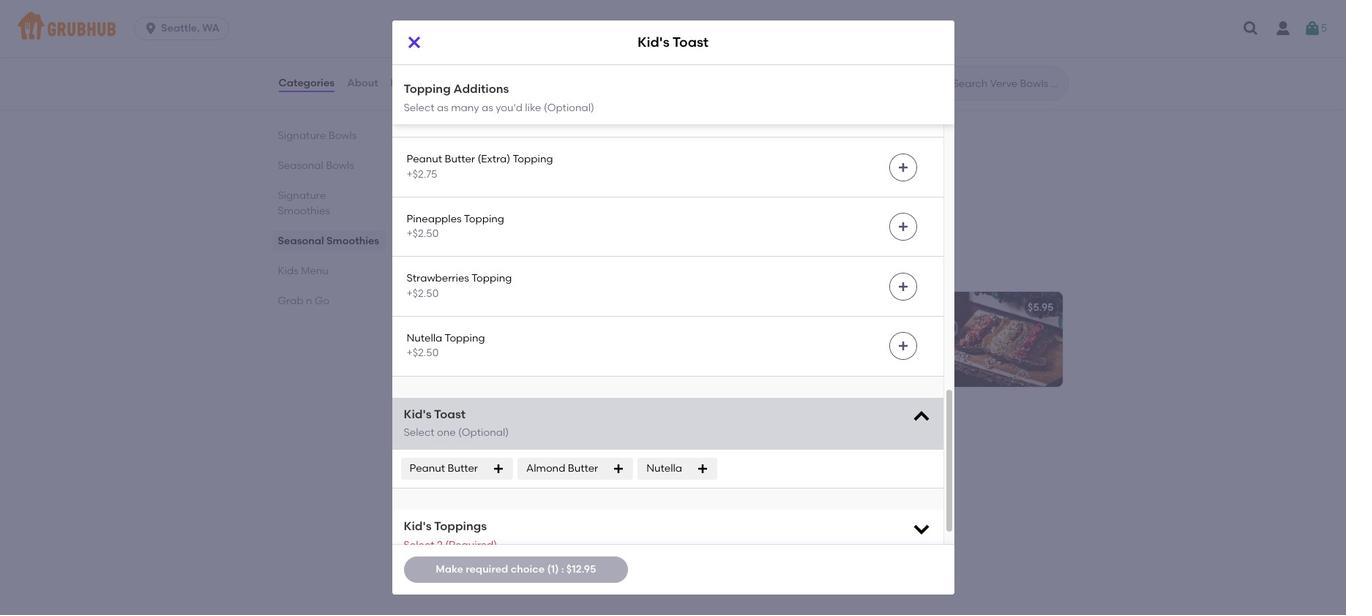 Task type: locate. For each thing, give the bounding box(es) containing it.
0 vertical spatial lemon
[[493, 17, 524, 29]]

1 vertical spatial water
[[817, 32, 846, 44]]

2 inside 'kid's toppings select 2 (required)'
[[437, 539, 443, 552]]

made down kale,
[[883, 17, 912, 29]]

0 horizontal spatial mango,
[[427, 2, 466, 15]]

2 vertical spatial select
[[404, 539, 435, 552]]

of right blend
[[583, 322, 593, 334]]

1 pineapple, from the left
[[468, 2, 521, 15]]

peanut down reviews
[[407, 93, 442, 106]]

kid's
[[638, 34, 670, 51], [404, 407, 432, 421], [404, 520, 432, 534]]

+$2.50 for pineapples topping +$2.50
[[407, 228, 439, 240]]

1 vertical spatial smoothies
[[278, 205, 330, 217]]

milk,
[[553, 337, 576, 349]]

0 horizontal spatial go
[[315, 295, 330, 307]]

1 horizontal spatial toast
[[673, 34, 709, 51]]

and right smooth
[[585, 482, 605, 495]]

1 horizontal spatial lemon
[[755, 32, 786, 44]]

(required)
[[445, 539, 497, 552]]

ginger, left bee
[[755, 17, 789, 29]]

2
[[448, 352, 454, 364], [437, 539, 443, 552]]

1 vertical spatial of
[[516, 352, 526, 364]]

to-
[[511, 322, 525, 334]]

svg image
[[1242, 20, 1260, 37], [897, 161, 909, 173], [897, 221, 909, 233], [897, 341, 909, 352], [911, 407, 932, 427], [697, 464, 709, 475]]

frozen
[[456, 352, 487, 364]]

signature for signature smoothies
[[278, 189, 326, 202]]

as down "additions"
[[482, 101, 493, 114]]

chagaccino
[[427, 142, 490, 154]]

select inside kid's toast select one (optional)
[[404, 427, 435, 439]]

peanut for +$2.50
[[407, 93, 442, 106]]

3 select from the top
[[404, 539, 435, 552]]

mango, pineapple, spinach, kale, ginger, bee pollen, house-made lemon juice, water
[[755, 2, 919, 44]]

+$2.50 down reviews
[[407, 108, 439, 121]]

0 vertical spatial a
[[427, 322, 435, 334]]

signature down best sellers
[[278, 129, 326, 142]]

+$2.50 inside mangoes topping +$2.50
[[407, 49, 439, 61]]

smoothies down seasonal bowls
[[278, 205, 330, 217]]

0 vertical spatial seasonal
[[415, 98, 486, 116]]

1 vertical spatial select
[[404, 427, 435, 439]]

water
[[555, 17, 584, 29], [817, 32, 846, 44]]

1 vertical spatial grab n go
[[415, 418, 494, 436]]

house- up the frozen
[[446, 337, 480, 349]]

house- up mangoes
[[427, 17, 461, 29]]

1 +$2.50 from the top
[[407, 49, 439, 61]]

strawberries topping +$2.50
[[407, 273, 512, 300]]

0 vertical spatial 2
[[448, 352, 454, 364]]

0 vertical spatial nutella
[[407, 332, 442, 345]]

cold up caffe
[[427, 462, 451, 474]]

mango, inside mango, pineapple, banana, ginger, house-made lemon juice, water
[[427, 2, 466, 15]]

ginger, right banana,
[[568, 2, 602, 15]]

1 horizontal spatial a
[[535, 482, 543, 495]]

select for topping additions
[[404, 101, 435, 114]]

seasonal smoothies down "additions"
[[415, 98, 571, 116]]

toast for kid's toast select one (optional)
[[434, 407, 466, 421]]

(optional) right like
[[544, 101, 594, 114]]

lemon inside mango, pineapple, banana, ginger, house-made lemon juice, water
[[493, 17, 524, 29]]

topping
[[455, 34, 495, 46], [404, 82, 451, 96], [477, 93, 518, 106], [513, 153, 553, 166], [464, 213, 504, 225], [472, 273, 512, 285], [445, 332, 485, 345]]

4 +$2.50 from the top
[[407, 287, 439, 300]]

0 vertical spatial go
[[315, 295, 330, 307]]

1 horizontal spatial grab n go
[[415, 418, 494, 436]]

0 horizontal spatial pineapple,
[[468, 2, 521, 15]]

+$2.50 inside pineapples topping +$2.50
[[407, 228, 439, 240]]

go
[[315, 295, 330, 307], [472, 418, 494, 436]]

kids down pineapples topping +$2.50
[[415, 257, 449, 276]]

5 +$2.50 from the top
[[407, 347, 439, 360]]

0 vertical spatial kid's
[[638, 34, 670, 51]]

1 horizontal spatial water
[[817, 32, 846, 44]]

velvety
[[427, 497, 462, 510]]

svg image
[[1304, 20, 1321, 37], [144, 21, 158, 36], [405, 34, 423, 51], [897, 281, 909, 293], [493, 464, 504, 475], [613, 464, 625, 475], [911, 519, 932, 540]]

2 vertical spatial kid's
[[404, 520, 432, 534]]

pineapple, inside mango, pineapple, spinach, kale, ginger, bee pollen, house-made lemon juice, water
[[796, 2, 849, 15]]

svg image inside "main navigation" navigation
[[1242, 20, 1260, 37]]

butter left the (extra) on the top left
[[445, 153, 475, 166]]

0 vertical spatial grab
[[278, 295, 304, 307]]

0 vertical spatial n
[[306, 295, 312, 307]]

1 horizontal spatial (optional)
[[544, 101, 594, 114]]

in
[[464, 367, 473, 379]]

0 horizontal spatial cold
[[427, 462, 451, 474]]

and up choice.
[[578, 337, 598, 349]]

1 vertical spatial nutella
[[647, 463, 682, 475]]

drink
[[525, 322, 550, 334]]

+$2.50 down strawberries
[[407, 287, 439, 300]]

0 horizontal spatial a
[[427, 322, 435, 334]]

select down beverage. at the left bottom of the page
[[404, 539, 435, 552]]

seasonal down "additions"
[[415, 98, 486, 116]]

1 vertical spatial (optional)
[[458, 427, 509, 439]]

2 select from the top
[[404, 427, 435, 439]]

pineapple, for lemon
[[468, 2, 521, 15]]

0 horizontal spatial nutella
[[407, 332, 442, 345]]

nutella up any
[[407, 332, 442, 345]]

categories button
[[278, 57, 335, 110]]

mango, up mangoes
[[427, 2, 466, 15]]

(optional) right one
[[458, 427, 509, 439]]

0 horizontal spatial grab
[[278, 295, 304, 307]]

1 horizontal spatial grab
[[415, 418, 455, 436]]

0 horizontal spatial lemon
[[493, 17, 524, 29]]

vita
[[457, 482, 477, 495]]

0 vertical spatial water
[[555, 17, 584, 29]]

wa
[[202, 22, 220, 34]]

2 mango, from the left
[[755, 2, 793, 15]]

0 horizontal spatial water
[[555, 17, 584, 29]]

house- down spinach,
[[849, 17, 883, 29]]

choice.
[[552, 352, 588, 364]]

2 +$2.50 from the top
[[407, 108, 439, 121]]

served
[[427, 367, 461, 379]]

0 horizontal spatial toast
[[434, 407, 466, 421]]

0 horizontal spatial grab n go
[[278, 295, 330, 307]]

2 right any
[[448, 352, 454, 364]]

+$2.50 inside nutella topping +$2.50
[[407, 347, 439, 360]]

1 horizontal spatial of
[[583, 322, 593, 334]]

peanut up +$2.75
[[407, 153, 442, 166]]

mango, up bee
[[755, 2, 793, 15]]

additions
[[454, 82, 509, 96]]

0 horizontal spatial (optional)
[[458, 427, 509, 439]]

2 vertical spatial and
[[585, 482, 605, 495]]

1 vertical spatial seasonal smoothies
[[278, 235, 379, 247]]

1 vertical spatial a
[[535, 482, 543, 495]]

pineapple, up pollen,
[[796, 2, 849, 15]]

made down easy-
[[480, 337, 510, 349]]

signature smoothies
[[278, 189, 330, 217]]

butter inside peanut butter (extra) topping +$2.75
[[445, 153, 475, 166]]

as left the many
[[437, 101, 449, 114]]

1 signature from the top
[[278, 129, 326, 142]]

mango, inside mango, pineapple, spinach, kale, ginger, bee pollen, house-made lemon juice, water
[[755, 2, 793, 15]]

house- inside mango, pineapple, spinach, kale, ginger, bee pollen, house-made lemon juice, water
[[849, 17, 883, 29]]

pineapple, inside mango, pineapple, banana, ginger, house-made lemon juice, water
[[468, 2, 521, 15]]

juice, inside mango, pineapple, spinach, kale, ginger, bee pollen, house-made lemon juice, water
[[789, 32, 815, 44]]

kids down signature smoothies
[[278, 265, 299, 277]]

one
[[437, 427, 456, 439]]

1 vertical spatial lemon
[[755, 32, 786, 44]]

kids menu down pineapples topping +$2.50
[[415, 257, 495, 276]]

seasonal
[[415, 98, 486, 116], [278, 159, 323, 172], [278, 235, 324, 247]]

bowls
[[328, 129, 357, 142], [326, 159, 354, 172]]

butter inside peanut butter topping +$2.50
[[445, 93, 475, 106]]

+$2.50 down pineapples
[[407, 228, 439, 240]]

and right light
[[461, 322, 481, 334]]

0 horizontal spatial kids menu
[[278, 265, 329, 277]]

peanut butter (extra) topping +$2.75
[[407, 153, 553, 180]]

0 vertical spatial ginger,
[[568, 2, 602, 15]]

0 vertical spatial bowls
[[328, 129, 357, 142]]

smoothies up smoothie
[[490, 98, 571, 116]]

and
[[461, 322, 481, 334], [578, 337, 598, 349], [585, 482, 605, 495]]

signature inside signature smoothies
[[278, 189, 326, 202]]

house-
[[427, 17, 461, 29], [849, 17, 883, 29], [446, 337, 480, 349]]

cold up unsweetened
[[480, 482, 503, 495]]

0 horizontal spatial 2
[[437, 539, 443, 552]]

1 horizontal spatial go
[[472, 418, 494, 436]]

0 horizontal spatial juice,
[[527, 17, 553, 29]]

pineapple, for pollen,
[[796, 2, 849, 15]]

juice, down banana,
[[527, 17, 553, 29]]

kids
[[415, 257, 449, 276], [278, 265, 299, 277]]

1 vertical spatial signature
[[278, 189, 326, 202]]

made up mangoes topping +$2.50
[[461, 17, 491, 29]]

1 horizontal spatial pineapple,
[[796, 2, 849, 15]]

select down reviews
[[404, 101, 435, 114]]

a up our
[[427, 322, 435, 334]]

pineapple, left banana,
[[468, 2, 521, 15]]

made inside mango, pineapple, spinach, kale, ginger, bee pollen, house-made lemon juice, water
[[883, 17, 912, 29]]

1 horizontal spatial as
[[482, 101, 493, 114]]

+$2.50 up served on the left bottom
[[407, 347, 439, 360]]

0 vertical spatial cold
[[427, 462, 451, 474]]

house- inside the a light and easy-to-drink blend of our house-made almond milk, and any 2 frozen fruits of your choice. served in a 16oz. cup
[[446, 337, 480, 349]]

(optional)
[[544, 101, 594, 114], [458, 427, 509, 439]]

butter for peanut butter
[[448, 463, 478, 475]]

1 horizontal spatial menu
[[453, 257, 495, 276]]

house- inside mango, pineapple, banana, ginger, house-made lemon juice, water
[[427, 17, 461, 29]]

seasonal down signature smoothies
[[278, 235, 324, 247]]

2 up make
[[437, 539, 443, 552]]

1 vertical spatial toast
[[434, 407, 466, 421]]

lemon
[[493, 17, 524, 29], [755, 32, 786, 44]]

0 vertical spatial of
[[583, 322, 593, 334]]

brew
[[454, 462, 479, 474]]

bowls down sellers on the left
[[328, 129, 357, 142]]

1 vertical spatial n
[[459, 418, 468, 436]]

0 vertical spatial (optional)
[[544, 101, 594, 114]]

seasonal down the signature bowls
[[278, 159, 323, 172]]

3 +$2.50 from the top
[[407, 228, 439, 240]]

(optional) inside kid's toast select one (optional)
[[458, 427, 509, 439]]

peanut for +$2.75
[[407, 153, 442, 166]]

kid's inside kid's toast select one (optional)
[[404, 407, 432, 421]]

2 pineapple, from the left
[[796, 2, 849, 15]]

select left one
[[404, 427, 435, 439]]

0 horizontal spatial ginger,
[[568, 2, 602, 15]]

1 vertical spatial peanut
[[407, 153, 442, 166]]

butter for almond butter
[[568, 463, 598, 475]]

signature for signature bowls
[[278, 129, 326, 142]]

ginger, inside mango, pineapple, banana, ginger, house-made lemon juice, water
[[568, 2, 602, 15]]

butter up chagaccino
[[445, 93, 475, 106]]

seasonal smoothies
[[415, 98, 571, 116], [278, 235, 379, 247]]

menu
[[453, 257, 495, 276], [301, 265, 329, 277]]

peanut inside peanut butter topping +$2.50
[[407, 93, 442, 106]]

0 vertical spatial seasonal smoothies
[[415, 98, 571, 116]]

butter up vita
[[448, 463, 478, 475]]

pineapple,
[[468, 2, 521, 15], [796, 2, 849, 15]]

bowls down the signature bowls
[[326, 159, 354, 172]]

seasonal bowls
[[278, 159, 354, 172]]

nutella left $3.95
[[647, 463, 682, 475]]

1 horizontal spatial n
[[459, 418, 468, 436]]

a
[[427, 322, 435, 334], [535, 482, 543, 495]]

menu down signature smoothies
[[301, 265, 329, 277]]

1 vertical spatial cold
[[480, 482, 503, 495]]

1 horizontal spatial juice,
[[789, 32, 815, 44]]

kid's toast
[[638, 34, 709, 51]]

2 vertical spatial seasonal
[[278, 235, 324, 247]]

caffe vita cold brew. a smooth and velvety unsweetened coffee beverage.
[[427, 482, 605, 524]]

topping inside topping additions select as many as you'd like (optional)
[[404, 82, 451, 96]]

0 horizontal spatial menu
[[301, 265, 329, 277]]

2 signature from the top
[[278, 189, 326, 202]]

mango,
[[427, 2, 466, 15], [755, 2, 793, 15]]

+$2.50
[[407, 49, 439, 61], [407, 108, 439, 121], [407, 228, 439, 240], [407, 287, 439, 300], [407, 347, 439, 360]]

0 horizontal spatial of
[[516, 352, 526, 364]]

0 vertical spatial select
[[404, 101, 435, 114]]

kid's inside 'kid's toppings select 2 (required)'
[[404, 520, 432, 534]]

butter
[[445, 93, 475, 106], [445, 153, 475, 166], [448, 463, 478, 475], [568, 463, 598, 475]]

signature
[[278, 129, 326, 142], [278, 189, 326, 202]]

seasonal smoothies down signature smoothies
[[278, 235, 379, 247]]

0 vertical spatial peanut
[[407, 93, 442, 106]]

1 vertical spatial kid's
[[404, 407, 432, 421]]

cold
[[427, 462, 451, 474], [480, 482, 503, 495]]

juice, inside mango, pineapple, banana, ginger, house-made lemon juice, water
[[527, 17, 553, 29]]

peanut inside peanut butter (extra) topping +$2.75
[[407, 153, 442, 166]]

1 horizontal spatial kids
[[415, 257, 449, 276]]

chagaccino smoothie image
[[625, 132, 735, 227]]

of up cup
[[516, 352, 526, 364]]

coffee
[[533, 497, 565, 510]]

butter for peanut butter (extra) topping +$2.75
[[445, 153, 475, 166]]

0 vertical spatial signature
[[278, 129, 326, 142]]

smoothies down signature smoothies
[[327, 235, 379, 247]]

bowls for seasonal bowls
[[326, 159, 354, 172]]

1 vertical spatial 2
[[437, 539, 443, 552]]

butter up smooth
[[568, 463, 598, 475]]

nutella inside nutella topping +$2.50
[[407, 332, 442, 345]]

mango, for house-
[[427, 2, 466, 15]]

peanut up caffe
[[410, 463, 445, 475]]

grab
[[278, 295, 304, 307], [415, 418, 455, 436]]

made
[[461, 17, 491, 29], [883, 17, 912, 29], [480, 337, 510, 349]]

water down pollen,
[[817, 32, 846, 44]]

select for kid's toppings
[[404, 539, 435, 552]]

select inside topping additions select as many as you'd like (optional)
[[404, 101, 435, 114]]

5
[[1321, 22, 1327, 34]]

kids menu down signature smoothies
[[278, 265, 329, 277]]

and inside caffe vita cold brew. a smooth and velvety unsweetened coffee beverage.
[[585, 482, 605, 495]]

1 mango, from the left
[[427, 2, 466, 15]]

1 horizontal spatial nutella
[[647, 463, 682, 475]]

1 horizontal spatial 2
[[448, 352, 454, 364]]

toast inside kid's toast select one (optional)
[[434, 407, 466, 421]]

required
[[466, 564, 508, 576]]

1 vertical spatial bowls
[[326, 159, 354, 172]]

a up coffee
[[535, 482, 543, 495]]

strawberries
[[407, 273, 469, 285]]

signature down seasonal bowls
[[278, 189, 326, 202]]

0 horizontal spatial as
[[437, 101, 449, 114]]

0 horizontal spatial n
[[306, 295, 312, 307]]

1 horizontal spatial mango,
[[755, 2, 793, 15]]

water down banana,
[[555, 17, 584, 29]]

water inside mango, pineapple, banana, ginger, house-made lemon juice, water
[[555, 17, 584, 29]]

0 horizontal spatial seasonal smoothies
[[278, 235, 379, 247]]

0 vertical spatial juice,
[[527, 17, 553, 29]]

select inside 'kid's toppings select 2 (required)'
[[404, 539, 435, 552]]

menu down pineapples topping +$2.50
[[453, 257, 495, 276]]

+$2.50 for mangoes topping +$2.50
[[407, 49, 439, 61]]

made inside mango, pineapple, banana, ginger, house-made lemon juice, water
[[461, 17, 491, 29]]

1 horizontal spatial cold
[[480, 482, 503, 495]]

juice, down bee
[[789, 32, 815, 44]]

topping inside the strawberries topping +$2.50
[[472, 273, 512, 285]]

toast
[[673, 34, 709, 51], [434, 407, 466, 421]]

0 vertical spatial smoothies
[[490, 98, 571, 116]]

1 horizontal spatial kids menu
[[415, 257, 495, 276]]

1 select from the top
[[404, 101, 435, 114]]

+$2.50 inside the strawberries topping +$2.50
[[407, 287, 439, 300]]

select
[[404, 101, 435, 114], [404, 427, 435, 439], [404, 539, 435, 552]]

0 vertical spatial toast
[[673, 34, 709, 51]]

+$2.50 down mangoes
[[407, 49, 439, 61]]

1 vertical spatial juice,
[[789, 32, 815, 44]]

cold brew image
[[625, 452, 735, 547]]

1 vertical spatial ginger,
[[755, 17, 789, 29]]

1 horizontal spatial ginger,
[[755, 17, 789, 29]]

nutella for nutella
[[647, 463, 682, 475]]

chagaccino smoothie
[[427, 142, 540, 154]]



Task type: describe. For each thing, give the bounding box(es) containing it.
topping inside nutella topping +$2.50
[[445, 332, 485, 345]]

toppings
[[434, 520, 487, 534]]

beverage.
[[427, 512, 477, 524]]

topping inside mangoes topping +$2.50
[[455, 34, 495, 46]]

2 vertical spatial peanut
[[410, 463, 445, 475]]

about
[[347, 77, 378, 89]]

1 vertical spatial and
[[578, 337, 598, 349]]

5 button
[[1304, 15, 1327, 42]]

a inside the a light and easy-to-drink blend of our house-made almond milk, and any 2 frozen fruits of your choice. served in a 16oz. cup
[[427, 322, 435, 334]]

1 vertical spatial go
[[472, 418, 494, 436]]

(optional) inside topping additions select as many as you'd like (optional)
[[544, 101, 594, 114]]

0 horizontal spatial kids
[[278, 265, 299, 277]]

almond butter
[[526, 463, 598, 475]]

mango, pineapple, banana, ginger, house-made lemon juice, water
[[427, 2, 602, 29]]

cup
[[510, 367, 529, 379]]

signature bowls
[[278, 129, 357, 142]]

:
[[561, 564, 564, 576]]

peanut butter topping +$2.50
[[407, 93, 518, 121]]

our
[[427, 337, 444, 349]]

mango, for ginger,
[[755, 2, 793, 15]]

svg image inside seattle, wa button
[[144, 21, 158, 36]]

0 vertical spatial and
[[461, 322, 481, 334]]

cold brew
[[427, 462, 479, 474]]

1 horizontal spatial seasonal smoothies
[[415, 98, 571, 116]]

bee
[[792, 17, 811, 29]]

a light and easy-to-drink blend of our house-made almond milk, and any 2 frozen fruits of your choice. served in a 16oz. cup
[[427, 322, 598, 379]]

0 vertical spatial grab n go
[[278, 295, 330, 307]]

kid's smoothie image
[[625, 292, 735, 387]]

light
[[437, 322, 459, 334]]

seattle,
[[161, 22, 200, 34]]

banana,
[[524, 2, 566, 15]]

select for kid's toast
[[404, 427, 435, 439]]

1 vertical spatial seasonal
[[278, 159, 323, 172]]

+$2.75
[[407, 168, 437, 180]]

kid's toast select one (optional)
[[404, 407, 509, 439]]

fruits
[[489, 352, 514, 364]]

mango, pineapple, banana, ginger, house-made lemon juice, water button
[[418, 0, 735, 67]]

svg image inside 5 button
[[1304, 20, 1321, 37]]

make required choice (1) : $12.95
[[436, 564, 596, 576]]

a light and easy-to-drink blend of our house-made almond milk, and any 2 frozen fruits of your choice. served in a 16oz. cup button
[[418, 292, 735, 387]]

choice
[[511, 564, 545, 576]]

almond
[[526, 463, 565, 475]]

+$2.50 inside peanut butter topping +$2.50
[[407, 108, 439, 121]]

ginger, inside mango, pineapple, spinach, kale, ginger, bee pollen, house-made lemon juice, water
[[755, 17, 789, 29]]

nutella for nutella topping +$2.50
[[407, 332, 442, 345]]

16oz.
[[484, 367, 508, 379]]

$12.95
[[566, 564, 596, 576]]

unsweetened
[[464, 497, 531, 510]]

pineapples topping +$2.50
[[407, 213, 504, 240]]

almond
[[512, 337, 551, 349]]

best
[[278, 99, 299, 112]]

+$2.50 for strawberries topping +$2.50
[[407, 287, 439, 300]]

nutella topping +$2.50
[[407, 332, 485, 360]]

2 as from the left
[[482, 101, 493, 114]]

any
[[427, 352, 445, 364]]

like
[[525, 101, 541, 114]]

renewed image
[[625, 0, 735, 67]]

seattle, wa
[[161, 22, 220, 34]]

Search Verve Bowls - Capitol Hill search field
[[951, 77, 1063, 91]]

cold inside caffe vita cold brew. a smooth and velvety unsweetened coffee beverage.
[[480, 482, 503, 495]]

reviews
[[391, 77, 431, 89]]

1 as from the left
[[437, 101, 449, 114]]

bowls for signature bowls
[[328, 129, 357, 142]]

(1)
[[547, 564, 559, 576]]

blend
[[552, 322, 581, 334]]

made inside the a light and easy-to-drink blend of our house-made almond milk, and any 2 frozen fruits of your choice. served in a 16oz. cup
[[480, 337, 510, 349]]

kid's toast image
[[953, 292, 1063, 387]]

many
[[451, 101, 479, 114]]

mangoes topping +$2.50
[[407, 34, 495, 61]]

easy-
[[483, 322, 511, 334]]

$5.95 button
[[746, 292, 1063, 387]]

kid's for kid's toast
[[638, 34, 670, 51]]

smooth
[[545, 482, 583, 495]]

toast for kid's toast
[[673, 34, 709, 51]]

reviews button
[[390, 57, 432, 110]]

1 vertical spatial grab
[[415, 418, 455, 436]]

brew.
[[506, 482, 533, 495]]

a inside caffe vita cold brew. a smooth and velvety unsweetened coffee beverage.
[[535, 482, 543, 495]]

pineapples
[[407, 213, 462, 225]]

seattle, wa button
[[134, 17, 235, 40]]

make
[[436, 564, 463, 576]]

kid's for kid's toppings select 2 (required)
[[404, 520, 432, 534]]

a
[[475, 367, 482, 379]]

2 inside the a light and easy-to-drink blend of our house-made almond milk, and any 2 frozen fruits of your choice. served in a 16oz. cup
[[448, 352, 454, 364]]

$5.95
[[1028, 301, 1054, 314]]

main navigation navigation
[[0, 0, 1346, 57]]

topping inside pineapples topping +$2.50
[[464, 213, 504, 225]]

spinach,
[[851, 2, 894, 15]]

chagaccino smoothie button
[[418, 132, 735, 227]]

kale,
[[896, 2, 919, 15]]

topping inside peanut butter topping +$2.50
[[477, 93, 518, 106]]

lemon inside mango, pineapple, spinach, kale, ginger, bee pollen, house-made lemon juice, water
[[755, 32, 786, 44]]

peanut butter
[[410, 463, 478, 475]]

butter for peanut butter topping +$2.50
[[445, 93, 475, 106]]

water inside mango, pineapple, spinach, kale, ginger, bee pollen, house-made lemon juice, water
[[817, 32, 846, 44]]

smoothie
[[492, 142, 540, 154]]

caffe
[[427, 482, 455, 495]]

sellers
[[302, 99, 334, 112]]

about button
[[346, 57, 379, 110]]

kid's toppings select 2 (required)
[[404, 520, 497, 552]]

pollen,
[[813, 17, 846, 29]]

your
[[528, 352, 550, 364]]

you'd
[[496, 101, 523, 114]]

(extra)
[[478, 153, 510, 166]]

2 vertical spatial smoothies
[[327, 235, 379, 247]]

+$2.50 for nutella topping +$2.50
[[407, 347, 439, 360]]

topping additions select as many as you'd like (optional)
[[404, 82, 594, 114]]

topping inside peanut butter (extra) topping +$2.75
[[513, 153, 553, 166]]

mangoes
[[407, 34, 453, 46]]

kid's for kid's toast select one (optional)
[[404, 407, 432, 421]]

bee green image
[[953, 0, 1063, 67]]

mango, pineapple, spinach, kale, ginger, bee pollen, house-made lemon juice, water button
[[746, 0, 1063, 67]]

best sellers
[[278, 99, 334, 112]]

$3.95
[[700, 462, 726, 474]]

categories
[[279, 77, 335, 89]]



Task type: vqa. For each thing, say whether or not it's contained in the screenshot.


